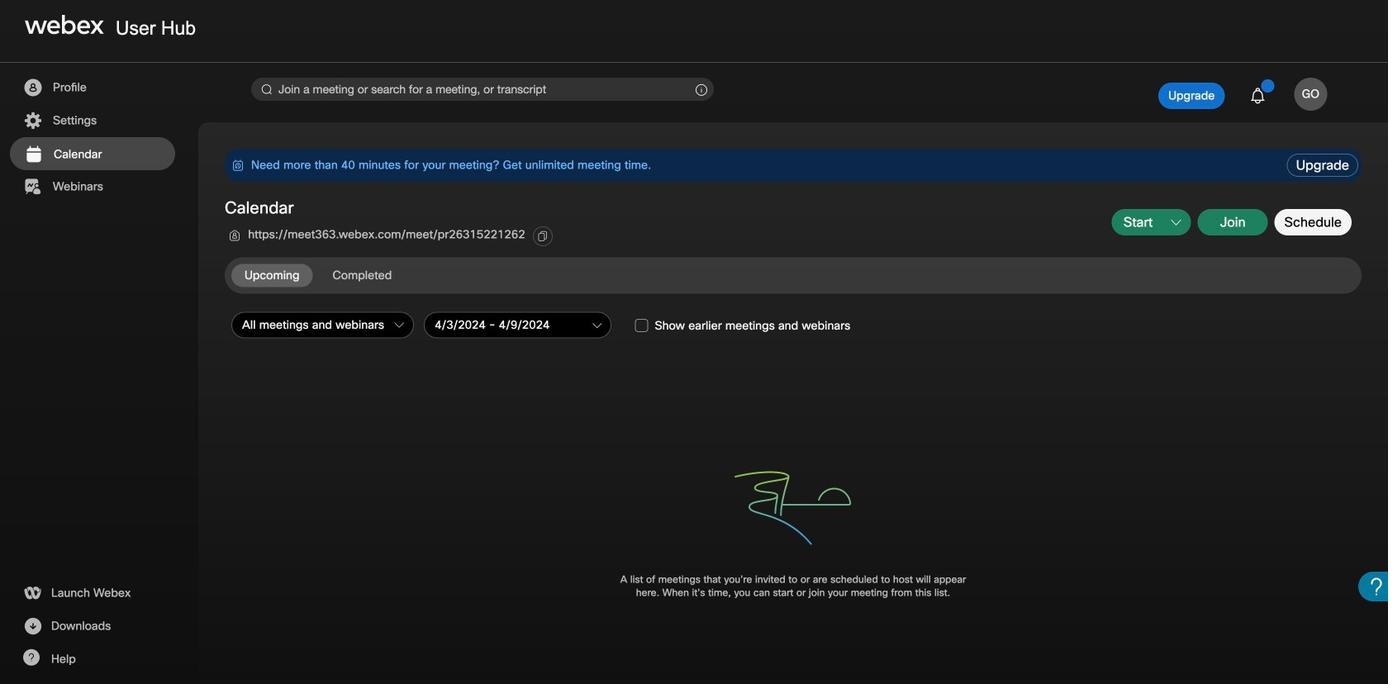 Task type: describe. For each thing, give the bounding box(es) containing it.
copy image
[[537, 231, 548, 242]]

mds meetings_filled image
[[23, 145, 44, 164]]

mds content download_filled image
[[22, 616, 43, 636]]

mds message queing_bold image
[[231, 159, 245, 172]]

mds settings_filled image
[[22, 111, 43, 131]]



Task type: vqa. For each thing, say whether or not it's contained in the screenshot.
Join a meeting or search for a meeting, or transcript 'text box'
yes



Task type: locate. For each thing, give the bounding box(es) containing it.
tab list
[[231, 264, 412, 287]]

0 horizontal spatial tab
[[231, 264, 313, 287]]

ng help active image
[[22, 649, 40, 666]]

1 tab from the left
[[231, 264, 313, 287]]

2 tab from the left
[[319, 264, 405, 287]]

mds people circle_filled image
[[22, 78, 43, 97]]

mds webinar_filled image
[[22, 177, 43, 197]]

region
[[225, 149, 1284, 182]]

start a meeting options image
[[1171, 218, 1181, 228]]

Join a meeting or search for a meeting, or transcript text field
[[251, 78, 714, 101]]

cisco webex image
[[25, 15, 104, 35]]

mds webex helix filled image
[[22, 583, 42, 603]]

tab
[[231, 264, 313, 287], [319, 264, 405, 287]]

tab panel
[[225, 309, 1365, 644]]

1 horizontal spatial tab
[[319, 264, 405, 287]]



